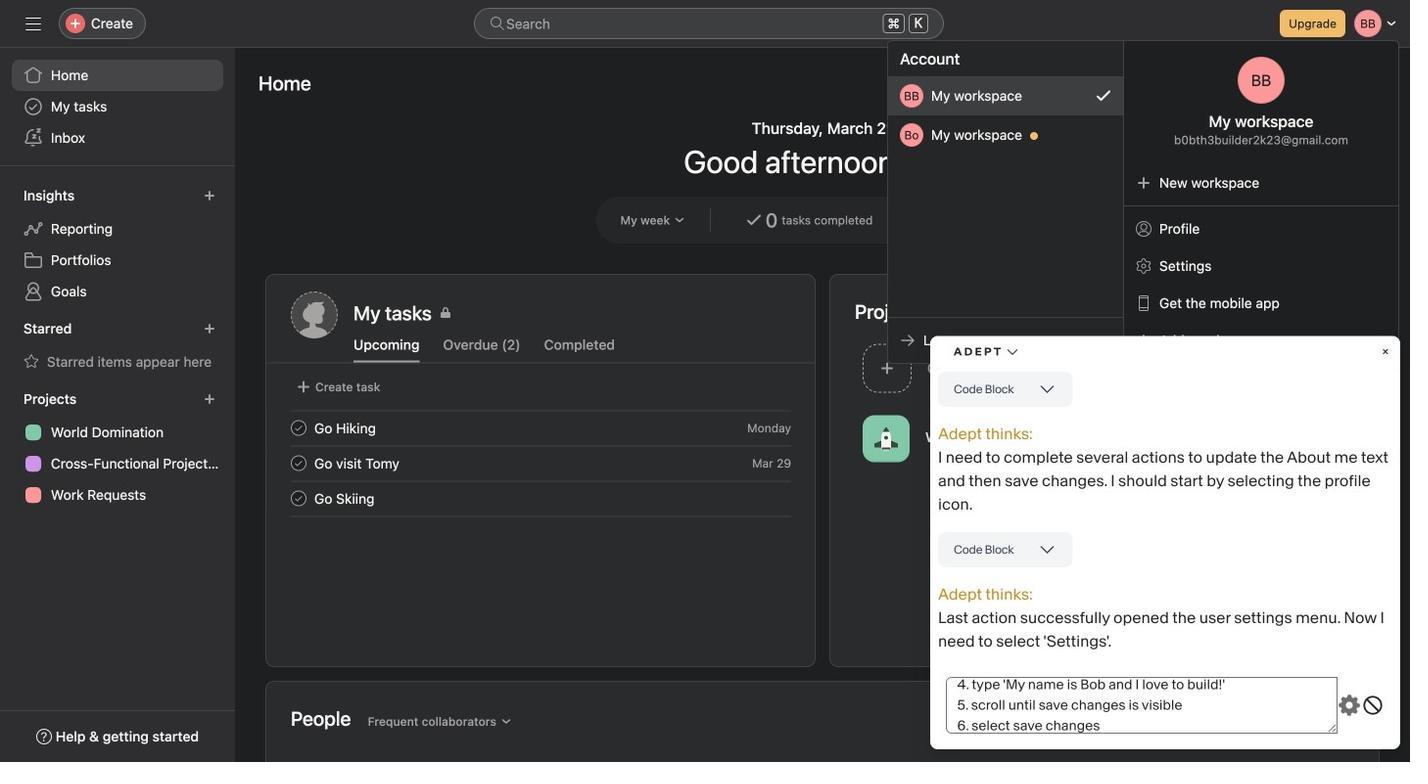 Task type: describe. For each thing, give the bounding box(es) containing it.
projects element
[[0, 382, 235, 515]]

rocket image
[[875, 428, 898, 451]]

hide sidebar image
[[25, 16, 41, 31]]

1 mark complete image from the top
[[287, 417, 310, 440]]

settings tab list
[[353, 102, 1058, 134]]

add profile photo image
[[291, 292, 338, 339]]

insights element
[[0, 178, 235, 311]]



Task type: vqa. For each thing, say whether or not it's contained in the screenshot.
list item
yes



Task type: locate. For each thing, give the bounding box(es) containing it.
2 vertical spatial mark complete image
[[287, 487, 310, 511]]

None text field
[[384, 281, 689, 316], [721, 373, 1026, 408], [384, 465, 689, 500], [384, 281, 689, 316], [721, 373, 1026, 408], [384, 465, 689, 500]]

switch
[[384, 658, 407, 672]]

Third-person pronouns (e.g. she/her/hers) text field
[[721, 281, 1026, 316]]

mark complete image
[[287, 417, 310, 440], [287, 452, 310, 475], [287, 487, 310, 511]]

briefcase image
[[1125, 357, 1148, 380]]

3 mark complete image from the top
[[287, 487, 310, 511]]

global element
[[0, 48, 235, 166]]

dialog
[[353, 39, 1058, 763]]

1 mark complete checkbox from the top
[[287, 417, 310, 440]]

2 vertical spatial mark complete checkbox
[[287, 487, 310, 511]]

starred element
[[0, 311, 235, 382]]

close this dialog image
[[1005, 63, 1021, 78]]

2 mark complete image from the top
[[287, 452, 310, 475]]

None text field
[[384, 373, 689, 408]]

line_and_symbols image
[[1125, 428, 1148, 451]]

1 vertical spatial mark complete checkbox
[[287, 452, 310, 475]]

I usually work from 9am-5pm PST. Feel free to assign me a task with a due date anytime. Also, I love dogs! text field
[[384, 557, 1026, 626]]

Mark complete checkbox
[[287, 417, 310, 440], [287, 452, 310, 475], [287, 487, 310, 511]]

3 mark complete checkbox from the top
[[287, 487, 310, 511]]

1 vertical spatial mark complete image
[[287, 452, 310, 475]]

0 vertical spatial mark complete checkbox
[[287, 417, 310, 440]]

0 vertical spatial mark complete image
[[287, 417, 310, 440]]

2 mark complete checkbox from the top
[[287, 452, 310, 475]]

list item
[[855, 339, 1105, 399], [267, 411, 815, 446], [267, 446, 815, 481], [267, 481, 815, 517]]



